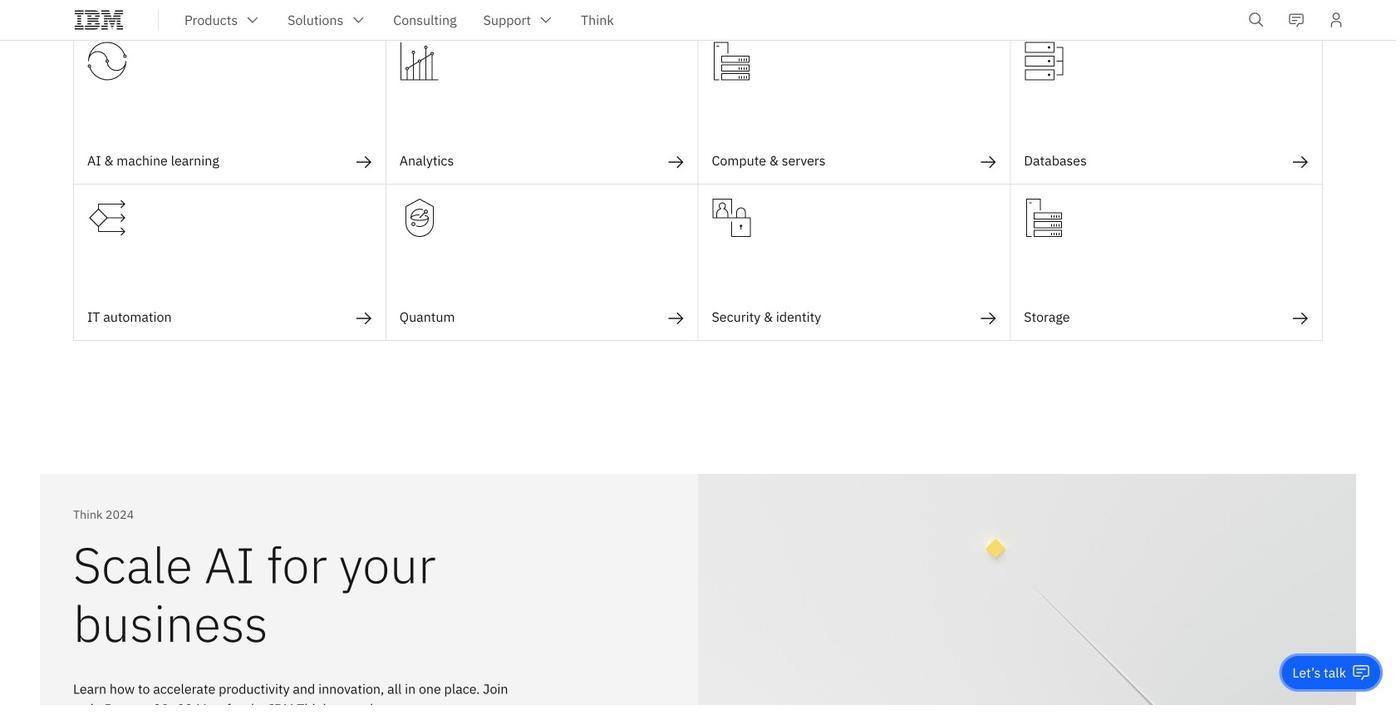 Task type: vqa. For each thing, say whether or not it's contained in the screenshot.
Your privacy choices element
no



Task type: describe. For each thing, give the bounding box(es) containing it.
let's talk element
[[1293, 663, 1347, 682]]



